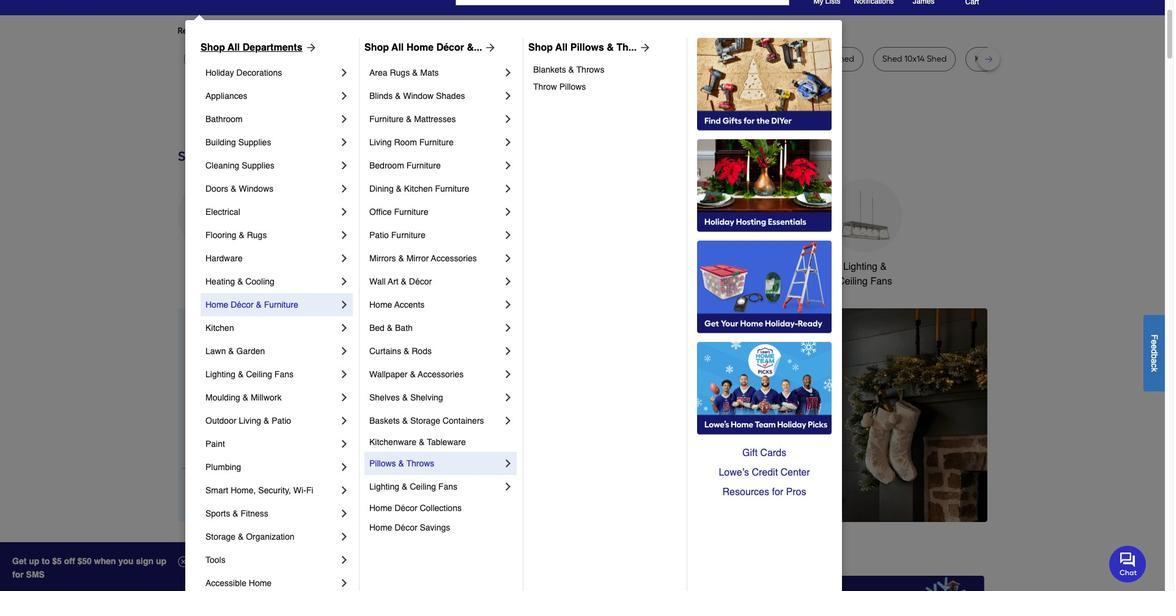 Task type: locate. For each thing, give the bounding box(es) containing it.
for left pros
[[772, 487, 783, 498]]

chevron right image for appliances link on the top left of page
[[338, 90, 350, 102]]

shades
[[436, 91, 465, 101]]

2 vertical spatial fans
[[438, 482, 457, 492]]

0 horizontal spatial you
[[289, 26, 303, 36]]

lighting & ceiling fans link up millwork
[[205, 363, 338, 386]]

1 horizontal spatial bathroom
[[658, 262, 700, 273]]

0 vertical spatial fans
[[870, 276, 892, 287]]

0 vertical spatial bathroom
[[205, 114, 243, 124]]

2 horizontal spatial fans
[[870, 276, 892, 287]]

1 vertical spatial fans
[[274, 370, 293, 380]]

shed left outdoor
[[719, 54, 739, 64]]

2 horizontal spatial shop
[[528, 42, 553, 53]]

faucets
[[493, 262, 528, 273]]

chevron right image for bathroom link
[[338, 113, 350, 125]]

1 horizontal spatial arrow right image
[[482, 42, 497, 54]]

1 horizontal spatial lighting & ceiling fans link
[[369, 476, 502, 499]]

arrow right image inside shop all home décor &... link
[[482, 42, 497, 54]]

chevron right image for accessible home
[[338, 578, 350, 590]]

scroll to item #3 element
[[687, 499, 719, 507]]

chevron right image for furniture & mattresses
[[502, 113, 514, 125]]

2 vertical spatial ceiling
[[410, 482, 436, 492]]

0 vertical spatial rugs
[[390, 68, 410, 78]]

shop down recommended
[[201, 42, 225, 53]]

1 horizontal spatial you
[[398, 26, 412, 36]]

& for bed & bath "link"
[[387, 323, 393, 333]]

c
[[1150, 364, 1159, 368]]

appliances up heating
[[190, 262, 238, 273]]

collections
[[420, 504, 462, 514]]

rugs right area
[[390, 68, 410, 78]]

shed for shed outdoor storage
[[719, 54, 739, 64]]

building supplies
[[205, 138, 271, 147]]

a
[[1150, 359, 1159, 364]]

0 vertical spatial lighting & ceiling fans link
[[205, 363, 338, 386]]

furniture & mattresses
[[369, 114, 456, 124]]

lowe's home team holiday picks. image
[[697, 342, 832, 435]]

fi
[[306, 486, 313, 496]]

lowe's wishes you and your family a happy hanukkah. image
[[178, 103, 987, 134]]

e up d on the bottom right of page
[[1150, 340, 1159, 345]]

0 vertical spatial decorations
[[236, 68, 282, 78]]

security,
[[258, 486, 291, 496]]

1 horizontal spatial up
[[156, 557, 166, 567]]

1 all from the left
[[228, 42, 240, 53]]

0 horizontal spatial living
[[239, 416, 261, 426]]

2 horizontal spatial lighting & ceiling fans
[[838, 262, 892, 287]]

décor
[[436, 42, 464, 53], [409, 277, 432, 287], [231, 300, 254, 310], [395, 504, 417, 514], [395, 523, 417, 533]]

for right suggestions
[[385, 26, 396, 36]]

kitchen
[[404, 184, 433, 194], [458, 262, 491, 273], [205, 323, 234, 333]]

you up 'departments'
[[289, 26, 303, 36]]

chevron right image for pillows & throws
[[502, 458, 514, 470]]

kitchen down bedroom furniture
[[404, 184, 433, 194]]

wallpaper & accessories
[[369, 370, 464, 380]]

chevron right image
[[338, 67, 350, 79], [502, 67, 514, 79], [502, 113, 514, 125], [338, 136, 350, 149], [338, 183, 350, 195], [502, 183, 514, 195], [502, 206, 514, 218], [338, 253, 350, 265], [502, 276, 514, 288], [502, 299, 514, 311], [338, 322, 350, 334], [502, 322, 514, 334], [502, 345, 514, 358], [502, 369, 514, 381], [502, 392, 514, 404], [338, 415, 350, 427], [502, 415, 514, 427], [338, 438, 350, 451], [502, 458, 514, 470], [338, 462, 350, 474], [338, 485, 350, 497], [338, 508, 350, 520], [338, 555, 350, 567], [338, 578, 350, 590]]

throw pillows
[[533, 82, 586, 92]]

all
[[228, 42, 240, 53], [391, 42, 404, 53], [555, 42, 568, 53]]

décor for home décor savings
[[395, 523, 417, 533]]

chevron right image for moulding & millwork link
[[338, 392, 350, 404]]

cards
[[760, 448, 786, 459]]

kitchen link
[[205, 317, 338, 340]]

heating & cooling link
[[205, 270, 338, 294]]

1 horizontal spatial smart
[[745, 262, 771, 273]]

decorations
[[236, 68, 282, 78], [374, 276, 426, 287]]

smart inside smart home button
[[745, 262, 771, 273]]

2 you from the left
[[398, 26, 412, 36]]

arrow right image for shop all departments
[[302, 42, 317, 54]]

cleaning supplies link
[[205, 154, 338, 177]]

3 shop from the left
[[528, 42, 553, 53]]

more up accessible
[[178, 545, 219, 564]]

smart home button
[[735, 179, 809, 275]]

pillows down kitchenware
[[369, 459, 396, 469]]

& for lawn & garden link
[[228, 347, 234, 356]]

& for left lighting & ceiling fans link
[[238, 370, 244, 380]]

throws down quikrete
[[576, 65, 604, 75]]

chevron right image for paint
[[338, 438, 350, 451]]

lawn
[[205, 347, 226, 356]]

&...
[[467, 42, 482, 53]]

accessories up shelves & shelving link on the bottom left of page
[[418, 370, 464, 380]]

2 horizontal spatial ceiling
[[838, 276, 868, 287]]

& for kitchenware & tableware link
[[419, 438, 425, 448]]

& for the flooring & rugs link
[[239, 231, 244, 240]]

dining
[[369, 184, 394, 194]]

2 horizontal spatial arrow right image
[[965, 416, 977, 428]]

bathroom link
[[205, 108, 338, 131]]

2 vertical spatial lighting
[[369, 482, 399, 492]]

& for baskets & storage containers link
[[402, 416, 408, 426]]

kitchenware
[[369, 438, 416, 448]]

furniture down "bedroom furniture" link
[[435, 184, 469, 194]]

off
[[64, 557, 75, 567]]

tableware
[[427, 438, 466, 448]]

0 horizontal spatial up
[[29, 557, 39, 567]]

1 horizontal spatial throws
[[576, 65, 604, 75]]

0 horizontal spatial throws
[[406, 459, 434, 469]]

cooling
[[245, 277, 274, 287]]

kitchen inside button
[[458, 262, 491, 273]]

decorations down christmas
[[374, 276, 426, 287]]

moulding & millwork
[[205, 393, 282, 403]]

supplies up the windows
[[242, 161, 274, 171]]

0 vertical spatial more
[[313, 26, 333, 36]]

chevron right image for area rugs & mats
[[502, 67, 514, 79]]

furniture up the dining & kitchen furniture
[[406, 161, 441, 171]]

storage inside baskets & storage containers link
[[410, 416, 440, 426]]

curtains
[[369, 347, 401, 356]]

lowe's credit center
[[719, 468, 810, 479]]

shop
[[201, 42, 225, 53], [364, 42, 389, 53], [528, 42, 553, 53]]

1 vertical spatial smart
[[205, 486, 228, 496]]

accessories inside "link"
[[418, 370, 464, 380]]

0 vertical spatial kitchen
[[404, 184, 433, 194]]

home accents link
[[369, 294, 502, 317]]

1 horizontal spatial kitchen
[[404, 184, 433, 194]]

2 shed from the left
[[834, 54, 854, 64]]

1 vertical spatial throws
[[406, 459, 434, 469]]

1 vertical spatial more
[[178, 545, 219, 564]]

pillows & throws link
[[369, 452, 502, 476]]

& for furniture & mattresses link
[[406, 114, 412, 124]]

outdoor living & patio
[[205, 416, 291, 426]]

1 horizontal spatial rugs
[[390, 68, 410, 78]]

you up shop all home décor &... in the left of the page
[[398, 26, 412, 36]]

doors & windows
[[205, 184, 273, 194]]

plumbing
[[205, 463, 241, 473]]

1 horizontal spatial ceiling
[[410, 482, 436, 492]]

& inside lighting & ceiling fans
[[880, 262, 887, 273]]

windows
[[239, 184, 273, 194]]

0 horizontal spatial kitchen
[[205, 323, 234, 333]]

shop all pillows & th... link
[[528, 40, 651, 55]]

0 horizontal spatial bathroom
[[205, 114, 243, 124]]

holiday hosting essentials. image
[[697, 139, 832, 232]]

living up bedroom at the left
[[369, 138, 392, 147]]

2 horizontal spatial all
[[555, 42, 568, 53]]

& inside 'link'
[[231, 184, 236, 194]]

1 vertical spatial kitchen
[[458, 262, 491, 273]]

for down get at bottom left
[[12, 570, 24, 580]]

1 horizontal spatial lighting & ceiling fans
[[369, 482, 457, 492]]

& for 'dining & kitchen furniture' link on the left top
[[396, 184, 402, 194]]

shop down more suggestions for you link
[[364, 42, 389, 53]]

furniture & mattresses link
[[369, 108, 502, 131]]

chevron right image for shelves & shelving
[[502, 392, 514, 404]]

& for wallpaper & accessories "link"
[[410, 370, 416, 380]]

mats
[[420, 68, 439, 78]]

1 shop from the left
[[201, 42, 225, 53]]

0 vertical spatial ceiling
[[838, 276, 868, 287]]

rugs up hardware link
[[247, 231, 267, 240]]

pillows down the blankets & throws
[[559, 82, 586, 92]]

holiday decorations
[[205, 68, 282, 78]]

e up b
[[1150, 345, 1159, 349]]

1 horizontal spatial patio
[[369, 231, 389, 240]]

& for the blankets & throws link
[[568, 65, 574, 75]]

smart inside smart home, security, wi-fi link
[[205, 486, 228, 496]]

wall art & décor link
[[369, 270, 502, 294]]

0 horizontal spatial more
[[178, 545, 219, 564]]

scroll to item #2 image
[[658, 501, 687, 506]]

kitchen for kitchen faucets
[[458, 262, 491, 273]]

f e e d b a c k
[[1150, 335, 1159, 372]]

furniture down the blinds
[[369, 114, 404, 124]]

shed right storage
[[834, 54, 854, 64]]

kitchen up lawn
[[205, 323, 234, 333]]

pillows up quikrete
[[570, 42, 604, 53]]

decorations for christmas
[[374, 276, 426, 287]]

flooring & rugs
[[205, 231, 267, 240]]

décor down the mirrors & mirror accessories
[[409, 277, 432, 287]]

0 horizontal spatial rugs
[[247, 231, 267, 240]]

0 vertical spatial smart
[[745, 262, 771, 273]]

accessories
[[431, 254, 477, 264], [418, 370, 464, 380]]

decorations inside button
[[374, 276, 426, 287]]

2 vertical spatial lighting & ceiling fans
[[369, 482, 457, 492]]

chevron right image for cleaning supplies link
[[338, 160, 350, 172]]

0 vertical spatial storage
[[410, 416, 440, 426]]

2 e from the top
[[1150, 345, 1159, 349]]

2 all from the left
[[391, 42, 404, 53]]

appliances
[[205, 91, 247, 101], [190, 262, 238, 273]]

arrow right image
[[637, 42, 651, 54]]

searches
[[238, 26, 274, 36]]

gift
[[742, 448, 758, 459]]

patio furniture link
[[369, 224, 502, 247]]

wallpaper
[[369, 370, 408, 380]]

outdoor
[[741, 54, 774, 64]]

shed left "10x14"
[[882, 54, 902, 64]]

chat invite button image
[[1109, 546, 1146, 583]]

chevron right image for building supplies
[[338, 136, 350, 149]]

appliances down holiday
[[205, 91, 247, 101]]

storage down sports
[[205, 533, 235, 542]]

appliances inside button
[[190, 262, 238, 273]]

1 vertical spatial pillows
[[559, 82, 586, 92]]

arrow left image
[[405, 416, 417, 428]]

chevron right image for "bedroom furniture" link
[[502, 160, 514, 172]]

throws down kitchenware & tableware
[[406, 459, 434, 469]]

2 vertical spatial kitchen
[[205, 323, 234, 333]]

0 horizontal spatial smart
[[205, 486, 228, 496]]

chevron right image for blinds & window shades link
[[502, 90, 514, 102]]

shed
[[719, 54, 739, 64], [834, 54, 854, 64], [882, 54, 902, 64], [927, 54, 947, 64]]

1 horizontal spatial decorations
[[374, 276, 426, 287]]

1 vertical spatial ceiling
[[246, 370, 272, 380]]

shop for shop all departments
[[201, 42, 225, 53]]

lighting & ceiling fans link up collections
[[369, 476, 502, 499]]

chevron right image for kitchen
[[338, 322, 350, 334]]

organization
[[246, 533, 294, 542]]

pillows
[[570, 42, 604, 53], [559, 82, 586, 92], [369, 459, 396, 469]]

fans
[[870, 276, 892, 287], [274, 370, 293, 380], [438, 482, 457, 492]]

recommended searches for you heading
[[178, 25, 987, 37]]

dining & kitchen furniture
[[369, 184, 469, 194]]

throws inside the blankets & throws link
[[576, 65, 604, 75]]

0 vertical spatial lighting & ceiling fans
[[838, 262, 892, 287]]

0 horizontal spatial lighting & ceiling fans
[[205, 370, 293, 380]]

bedroom
[[369, 161, 404, 171]]

storage
[[776, 54, 806, 64]]

all up the blankets & throws
[[555, 42, 568, 53]]

0 vertical spatial throws
[[576, 65, 604, 75]]

storage up kitchenware & tableware
[[410, 416, 440, 426]]

shop for shop all home décor &...
[[364, 42, 389, 53]]

patio down moulding & millwork link
[[272, 416, 291, 426]]

shop 25 days of deals by category image
[[178, 146, 987, 167]]

chevron right image for tools
[[338, 555, 350, 567]]

& for moulding & millwork link
[[243, 393, 248, 403]]

all up area rugs & mats at left
[[391, 42, 404, 53]]

more left suggestions
[[313, 26, 333, 36]]

arrow right image
[[302, 42, 317, 54], [482, 42, 497, 54], [965, 416, 977, 428]]

home inside button
[[773, 262, 799, 273]]

1 vertical spatial accessories
[[418, 370, 464, 380]]

1 vertical spatial living
[[239, 416, 261, 426]]

0 vertical spatial appliances
[[205, 91, 247, 101]]

decorations down shop all departments link
[[236, 68, 282, 78]]

all down recommended searches for you
[[228, 42, 240, 53]]

chevron right image for office furniture
[[502, 206, 514, 218]]

chevron right image for holiday decorations
[[338, 67, 350, 79]]

1 horizontal spatial all
[[391, 42, 404, 53]]

you for recommended searches for you
[[289, 26, 303, 36]]

0 vertical spatial supplies
[[238, 138, 271, 147]]

1 vertical spatial rugs
[[247, 231, 267, 240]]

mirrors & mirror accessories
[[369, 254, 477, 264]]

throws inside pillows & throws link
[[406, 459, 434, 469]]

None search field
[[456, 0, 789, 17]]

shop all home décor &...
[[364, 42, 482, 53]]

0 horizontal spatial patio
[[272, 416, 291, 426]]

more
[[313, 26, 333, 36], [178, 545, 219, 564]]

lawn & garden link
[[205, 340, 338, 363]]

décor down heating & cooling
[[231, 300, 254, 310]]

1 vertical spatial bathroom
[[658, 262, 700, 273]]

décor left &...
[[436, 42, 464, 53]]

3 shed from the left
[[882, 54, 902, 64]]

bedroom furniture link
[[369, 154, 502, 177]]

& for mirrors & mirror accessories link
[[398, 254, 404, 264]]

accessories down patio furniture link
[[431, 254, 477, 264]]

kitchen left faucets
[[458, 262, 491, 273]]

christmas decorations
[[374, 262, 426, 287]]

& for blinds & window shades link
[[395, 91, 401, 101]]

baskets & storage containers
[[369, 416, 484, 426]]

0 horizontal spatial fans
[[274, 370, 293, 380]]

0 horizontal spatial lighting & ceiling fans link
[[205, 363, 338, 386]]

décor down home décor collections at left
[[395, 523, 417, 533]]

storage inside storage & organization link
[[205, 533, 235, 542]]

home décor savings
[[369, 523, 450, 533]]

4 shed from the left
[[927, 54, 947, 64]]

1 vertical spatial appliances
[[190, 262, 238, 273]]

1 horizontal spatial more
[[313, 26, 333, 36]]

50 percent off all artificial christmas trees, holiday lights and more. image
[[395, 309, 987, 523]]

décor for home décor & furniture
[[231, 300, 254, 310]]

moulding & millwork link
[[205, 386, 338, 410]]

chevron right image for wallpaper & accessories
[[502, 369, 514, 381]]

lighting inside button
[[843, 262, 877, 273]]

all for departments
[[228, 42, 240, 53]]

1 you from the left
[[289, 26, 303, 36]]

1 vertical spatial supplies
[[242, 161, 274, 171]]

0 vertical spatial lighting
[[843, 262, 877, 273]]

2 shop from the left
[[364, 42, 389, 53]]

holiday
[[205, 68, 234, 78]]

supplies inside cleaning supplies link
[[242, 161, 274, 171]]

home décor collections link
[[369, 499, 514, 519]]

heating
[[205, 277, 235, 287]]

1 vertical spatial lighting
[[205, 370, 235, 380]]

shed outdoor storage
[[719, 54, 806, 64]]

chevron right image for home accents
[[502, 299, 514, 311]]

1 horizontal spatial lighting
[[369, 482, 399, 492]]

1 horizontal spatial shop
[[364, 42, 389, 53]]

1 vertical spatial storage
[[205, 533, 235, 542]]

arrow right image inside shop all departments link
[[302, 42, 317, 54]]

recommended searches for you
[[178, 26, 303, 36]]

1 horizontal spatial living
[[369, 138, 392, 147]]

building supplies link
[[205, 131, 338, 154]]

shed right "10x14"
[[927, 54, 947, 64]]

1 vertical spatial decorations
[[374, 276, 426, 287]]

get your home holiday-ready. image
[[697, 241, 832, 334]]

2 horizontal spatial lighting
[[843, 262, 877, 273]]

0 horizontal spatial decorations
[[236, 68, 282, 78]]

2 horizontal spatial kitchen
[[458, 262, 491, 273]]

home décor & furniture
[[205, 300, 298, 310]]

0 vertical spatial patio
[[369, 231, 389, 240]]

deals
[[273, 545, 318, 564]]

chevron right image for outdoor living & patio
[[338, 415, 350, 427]]

living down moulding & millwork
[[239, 416, 261, 426]]

supplies up cleaning supplies
[[238, 138, 271, 147]]

1 horizontal spatial storage
[[410, 416, 440, 426]]

patio down office
[[369, 231, 389, 240]]

0 horizontal spatial storage
[[205, 533, 235, 542]]

for inside get up to $5 off $50 when you sign up for sms
[[12, 570, 24, 580]]

3 all from the left
[[555, 42, 568, 53]]

0 horizontal spatial shop
[[201, 42, 225, 53]]

moulding
[[205, 393, 240, 403]]

smart for smart home, security, wi-fi
[[205, 486, 228, 496]]

mirrors
[[369, 254, 396, 264]]

resources
[[722, 487, 769, 498]]

up left the to
[[29, 557, 39, 567]]

shop all departments link
[[201, 40, 317, 55]]

ceiling inside lighting & ceiling fans button
[[838, 276, 868, 287]]

0 horizontal spatial all
[[228, 42, 240, 53]]

up right sign
[[156, 557, 166, 567]]

wall art & décor
[[369, 277, 432, 287]]

chevron right image for smart home, security, wi-fi
[[338, 485, 350, 497]]

you
[[118, 557, 134, 567]]

shop up toilet
[[528, 42, 553, 53]]

holiday decorations link
[[205, 61, 338, 84]]

1 shed from the left
[[719, 54, 739, 64]]

0 horizontal spatial arrow right image
[[302, 42, 317, 54]]

chevron right image
[[338, 90, 350, 102], [502, 90, 514, 102], [338, 113, 350, 125], [502, 136, 514, 149], [338, 160, 350, 172], [502, 160, 514, 172], [338, 206, 350, 218], [338, 229, 350, 242], [502, 229, 514, 242], [502, 253, 514, 265], [338, 276, 350, 288], [338, 299, 350, 311], [338, 345, 350, 358], [338, 369, 350, 381], [338, 392, 350, 404], [502, 481, 514, 493], [338, 531, 350, 544]]

chevron right image for the flooring & rugs link
[[338, 229, 350, 242]]

more inside "recommended searches for you" heading
[[313, 26, 333, 36]]

décor up home décor savings at the left bottom of page
[[395, 504, 417, 514]]

bed & bath
[[369, 323, 413, 333]]

1 up from the left
[[29, 557, 39, 567]]

supplies inside building supplies link
[[238, 138, 271, 147]]



Task type: describe. For each thing, give the bounding box(es) containing it.
supplies for building supplies
[[238, 138, 271, 147]]

home décor & furniture link
[[205, 294, 338, 317]]

2 vertical spatial pillows
[[369, 459, 396, 469]]

home décor savings link
[[369, 519, 514, 538]]

suggestions
[[335, 26, 383, 36]]

pillows & throws
[[369, 459, 434, 469]]

resources for pros
[[722, 487, 806, 498]]

mirrors & mirror accessories link
[[369, 247, 502, 270]]

cleaning supplies
[[205, 161, 274, 171]]

furniture up "bedroom furniture" link
[[419, 138, 454, 147]]

heating & cooling
[[205, 277, 274, 287]]

chevron right image for curtains & rods
[[502, 345, 514, 358]]

hardie board
[[639, 54, 691, 64]]

smart home, security, wi-fi
[[205, 486, 313, 496]]

shed 10x14 shed
[[882, 54, 947, 64]]

office furniture link
[[369, 201, 502, 224]]

0 vertical spatial pillows
[[570, 42, 604, 53]]

chevron right image for patio furniture link
[[502, 229, 514, 242]]

you for more suggestions for you
[[398, 26, 412, 36]]

1 vertical spatial patio
[[272, 416, 291, 426]]

electrical
[[205, 207, 240, 217]]

kobalt
[[975, 54, 1000, 64]]

toilet
[[529, 54, 550, 64]]

0 vertical spatial living
[[369, 138, 392, 147]]

f
[[1150, 335, 1159, 340]]

& for sports & fitness link
[[233, 509, 238, 519]]

supplies for cleaning supplies
[[242, 161, 274, 171]]

lawn & garden
[[205, 347, 265, 356]]

smart home
[[745, 262, 799, 273]]

bath
[[395, 323, 413, 333]]

to
[[42, 557, 50, 567]]

lowe's credit center link
[[697, 463, 832, 483]]

chevron right image for living room furniture link
[[502, 136, 514, 149]]

chevron right image for dining & kitchen furniture
[[502, 183, 514, 195]]

mirror
[[406, 254, 429, 264]]

dining & kitchen furniture link
[[369, 177, 502, 201]]

1 horizontal spatial fans
[[438, 482, 457, 492]]

0 vertical spatial accessories
[[431, 254, 477, 264]]

storage & organization link
[[205, 526, 338, 549]]

great
[[223, 545, 268, 564]]

building
[[205, 138, 236, 147]]

$50
[[77, 557, 92, 567]]

lighting & ceiling fans button
[[828, 179, 902, 289]]

f e e d b a c k button
[[1143, 315, 1165, 392]]

area
[[369, 68, 387, 78]]

hardware
[[205, 254, 243, 264]]

outdoor living & patio link
[[205, 410, 338, 433]]

arrow right image for shop all home décor &...
[[482, 42, 497, 54]]

home,
[[231, 486, 256, 496]]

paint
[[205, 440, 225, 449]]

& for doors & windows 'link'
[[231, 184, 236, 194]]

chevron right image for wall art & décor
[[502, 276, 514, 288]]

for up 'departments'
[[276, 26, 287, 36]]

kitchenware & tableware link
[[369, 433, 514, 452]]

& for "curtains & rods" link
[[404, 347, 409, 356]]

chevron right image for bed & bath
[[502, 322, 514, 334]]

pros
[[786, 487, 806, 498]]

chevron right image for electrical link
[[338, 206, 350, 218]]

shed for shed
[[834, 54, 854, 64]]

resources for pros link
[[697, 483, 832, 503]]

bed
[[369, 323, 385, 333]]

hardware link
[[205, 247, 338, 270]]

fans inside lighting & ceiling fans
[[870, 276, 892, 287]]

shelves
[[369, 393, 400, 403]]

furniture down the dining & kitchen furniture
[[394, 207, 428, 217]]

0 horizontal spatial lighting
[[205, 370, 235, 380]]

doors & windows link
[[205, 177, 338, 201]]

k
[[1150, 368, 1159, 372]]

more great deals
[[178, 545, 318, 564]]

chevron right image for mirrors & mirror accessories link
[[502, 253, 514, 265]]

baskets
[[369, 416, 400, 426]]

b
[[1150, 354, 1159, 359]]

more for more great deals
[[178, 545, 219, 564]]

décor for home décor collections
[[395, 504, 417, 514]]

shop for shop all pillows & th...
[[528, 42, 553, 53]]

0 horizontal spatial ceiling
[[246, 370, 272, 380]]

lighting & ceiling fans inside button
[[838, 262, 892, 287]]

blankets & throws
[[533, 65, 604, 75]]

chevron right image for sports & fitness
[[338, 508, 350, 520]]

chevron right image for baskets & storage containers
[[502, 415, 514, 427]]

chevron right image for hardware
[[338, 253, 350, 265]]

hardie
[[639, 54, 665, 64]]

chevron right image for doors & windows
[[338, 183, 350, 195]]

chevron right image for storage & organization link
[[338, 531, 350, 544]]

bathroom inside button
[[658, 262, 700, 273]]

recommended
[[178, 26, 236, 36]]

chevron right image for plumbing
[[338, 462, 350, 474]]

up to 25 percent off select small appliances. image
[[455, 576, 710, 592]]

flooring
[[205, 231, 236, 240]]

departments
[[243, 42, 302, 53]]

shed for shed 10x14 shed
[[882, 54, 902, 64]]

1 vertical spatial lighting & ceiling fans link
[[369, 476, 502, 499]]

throws for blankets & throws
[[576, 65, 604, 75]]

throw
[[533, 82, 557, 92]]

more for more suggestions for you
[[313, 26, 333, 36]]

th...
[[617, 42, 637, 53]]

decorations for holiday
[[236, 68, 282, 78]]

kitchen for kitchen
[[205, 323, 234, 333]]

chevron right image for heating & cooling link
[[338, 276, 350, 288]]

sign
[[136, 557, 153, 567]]

savings
[[420, 523, 450, 533]]

Search Query text field
[[456, 0, 734, 5]]

sms
[[26, 570, 45, 580]]

appliances button
[[178, 179, 251, 275]]

all for home
[[391, 42, 404, 53]]

living room furniture
[[369, 138, 454, 147]]

up to 35 percent off select grills and accessories. image
[[730, 576, 985, 592]]

baskets & storage containers link
[[369, 410, 502, 433]]

center
[[781, 468, 810, 479]]

all for pillows
[[555, 42, 568, 53]]

blinds & window shades
[[369, 91, 465, 101]]

get
[[12, 557, 27, 567]]

throws for pillows & throws
[[406, 459, 434, 469]]

2 up from the left
[[156, 557, 166, 567]]

more suggestions for you
[[313, 26, 412, 36]]

storage & organization
[[205, 533, 294, 542]]

furniture up mirror
[[391, 231, 425, 240]]

blinds
[[369, 91, 393, 101]]

accents
[[394, 300, 425, 310]]

& for lighting & ceiling fans link to the bottom
[[402, 482, 407, 492]]

chevron right image for home décor & furniture link
[[338, 299, 350, 311]]

1 vertical spatial lighting & ceiling fans
[[205, 370, 293, 380]]

25 days of deals. don't miss deals every day. same-day delivery on in-stock orders placed by 2 p m. image
[[178, 309, 375, 523]]

kitchen faucets
[[458, 262, 528, 273]]

furniture down heating & cooling link
[[264, 300, 298, 310]]

fitness
[[241, 509, 268, 519]]

& for shelves & shelving link on the bottom left of page
[[402, 393, 408, 403]]

accessible home
[[205, 579, 272, 589]]

find gifts for the diyer. image
[[697, 38, 832, 131]]

shop all pillows & th...
[[528, 42, 637, 53]]

curtains & rods
[[369, 347, 432, 356]]

flooring & rugs link
[[205, 224, 338, 247]]

& for storage & organization link
[[238, 533, 244, 542]]

chevron right image for lawn & garden link
[[338, 345, 350, 358]]

& for pillows & throws link
[[398, 459, 404, 469]]

smart for smart home
[[745, 262, 771, 273]]

get up to 2 free select tools or batteries when you buy 1 with select purchases. image
[[180, 576, 435, 592]]

1 e from the top
[[1150, 340, 1159, 345]]

blankets
[[533, 65, 566, 75]]

millwork
[[251, 393, 282, 403]]

& for heating & cooling link
[[237, 277, 243, 287]]



Task type: vqa. For each thing, say whether or not it's contained in the screenshot.
bottommost Patio
yes



